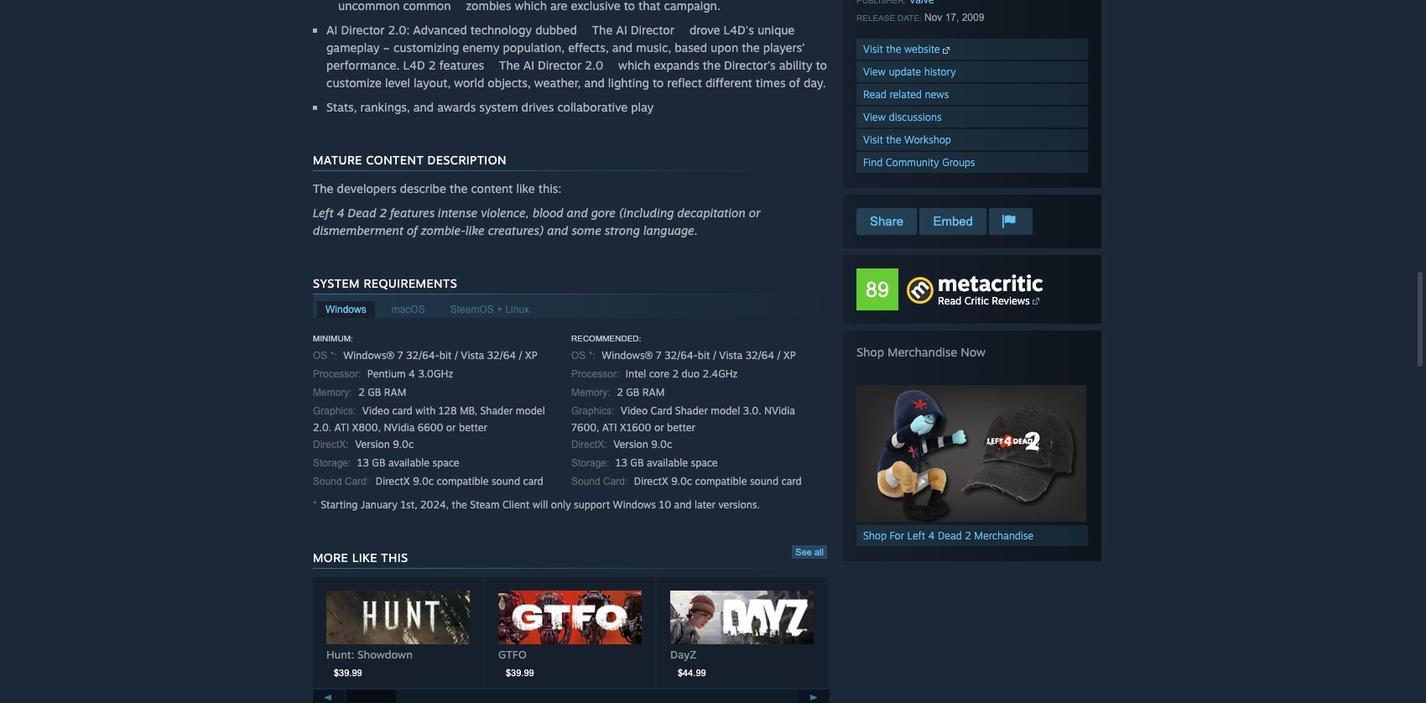 Task type: locate. For each thing, give the bounding box(es) containing it.
the up "objects,"
[[488, 58, 520, 72]]

intense
[[438, 206, 478, 220]]

1 horizontal spatial xp
[[784, 349, 796, 362]]

nvidia inside video card shader model 3.0. nvidia 7600, ati x1600 or better
[[764, 405, 795, 417]]

32/64- for 2
[[665, 349, 698, 362]]

read related news
[[863, 88, 949, 101]]

2 video from the left
[[621, 405, 648, 417]]

nvidia right 3.0.
[[764, 405, 795, 417]]

population,
[[503, 41, 565, 55]]

better down mb,
[[459, 421, 487, 434]]

0 horizontal spatial card
[[392, 405, 413, 417]]

available for nvidia
[[388, 457, 430, 469]]

1 ati from the left
[[334, 421, 349, 434]]

0 vertical spatial merchandise
[[888, 345, 958, 359]]

1 card: from the left
[[345, 476, 370, 488]]

0 horizontal spatial memory:
[[313, 387, 352, 399]]

$39.99 inside hunt: showdown $39.99
[[334, 668, 362, 678]]

1 $39.99 from the left
[[334, 668, 362, 678]]

2
[[429, 58, 436, 72], [380, 206, 387, 220], [672, 368, 679, 380], [358, 386, 365, 399], [617, 386, 623, 399], [965, 529, 971, 542]]

2 13 from the left
[[616, 457, 628, 469]]

1 horizontal spatial windows®
[[602, 349, 653, 362]]

0 horizontal spatial 7
[[398, 349, 403, 362]]

2 32/64 from the left
[[746, 349, 774, 362]]

ram inside os *: windows® 7 32/64-bit / vista 32/64 / xp processor: pentium 4 3.0ghz memory: 2 gb ram
[[384, 386, 406, 399]]

0 horizontal spatial directx:
[[313, 439, 349, 451]]

sound for video card shader model 3.0. nvidia 7600, ati x1600 or better
[[750, 475, 779, 488]]

directx: for ati
[[571, 439, 607, 451]]

ati inside video card shader model 3.0. nvidia 7600, ati x1600 or better
[[602, 421, 617, 434]]

client
[[503, 499, 530, 511]]

2 windows® from the left
[[602, 349, 653, 362]]

the down the view discussions
[[886, 133, 902, 146]]

1 horizontal spatial director
[[538, 58, 582, 72]]

the
[[580, 23, 613, 37], [488, 58, 520, 72]]

or inside video card shader model 3.0. nvidia 7600, ati x1600 or better
[[654, 421, 664, 434]]

video
[[362, 405, 389, 417], [621, 405, 648, 417]]

this
[[381, 551, 408, 565]]

shader
[[480, 405, 513, 417], [675, 405, 708, 417]]

shader right card at the bottom of page
[[675, 405, 708, 417]]

graphics: up 2.0.
[[313, 406, 356, 417]]

2 memory: from the left
[[571, 387, 611, 399]]

2 7 from the left
[[656, 349, 662, 362]]

1 horizontal spatial version
[[613, 438, 648, 451]]

2 up x1600
[[617, 386, 623, 399]]

1 compatible from the left
[[437, 475, 489, 488]]

1 horizontal spatial available
[[647, 457, 688, 469]]

32/64- inside os *: windows® 7 32/64-bit / vista 32/64 / xp processor: pentium 4 3.0ghz memory: 2 gb ram
[[406, 349, 439, 362]]

card up "* starting january 1st, 2024, the steam client will only support windows 10 and later versions."
[[523, 475, 543, 488]]

0 horizontal spatial 4
[[337, 206, 345, 220]]

version
[[355, 438, 390, 451], [613, 438, 648, 451]]

0 horizontal spatial better
[[459, 421, 487, 434]]

vista down steamos
[[461, 349, 484, 362]]

storage: down 7600,
[[571, 458, 609, 469]]

language.
[[643, 223, 698, 238]]

2 processor: from the left
[[571, 369, 620, 380]]

0 horizontal spatial 32/64-
[[406, 349, 439, 362]]

2 *: from the left
[[589, 350, 595, 362]]

0 horizontal spatial like
[[352, 551, 377, 565]]

0 vertical spatial of
[[789, 76, 800, 90]]

version down x800, on the bottom left of page
[[355, 438, 390, 451]]

versions.
[[719, 499, 760, 511]]

compatible
[[437, 475, 489, 488], [695, 475, 747, 488]]

2 card: from the left
[[603, 476, 628, 488]]

2 $39.99 from the left
[[506, 668, 534, 678]]

shop for left 4 dead 2 merchandise link
[[857, 525, 1088, 546]]

9.0c down x1600
[[651, 438, 672, 451]]

*: down recommended:
[[589, 350, 595, 362]]

2 graphics: from the left
[[571, 406, 614, 417]]

gtfo $39.99
[[498, 648, 534, 678]]

7 up core
[[656, 349, 662, 362]]

showdown
[[357, 648, 413, 662]]

gb
[[368, 386, 381, 399], [626, 386, 640, 399], [372, 457, 386, 469], [630, 457, 644, 469]]

*: down minimum:
[[330, 350, 337, 362]]

l4d
[[403, 58, 425, 72]]

1 / from the left
[[455, 349, 458, 362]]

7 inside os *: windows® 7 32/64-bit / vista 32/64 / xp processor: intel core 2 duo 2.4ghz memory: 2 gb ram
[[656, 349, 662, 362]]

1st,
[[401, 499, 417, 511]]

32/64- inside os *: windows® 7 32/64-bit / vista 32/64 / xp processor: intel core 2 duo 2.4ghz memory: 2 gb ram
[[665, 349, 698, 362]]

graphics: up 7600,
[[571, 406, 614, 417]]

1 horizontal spatial to
[[816, 58, 827, 72]]

2 version from the left
[[613, 438, 648, 451]]

of inside left 4 dead 2 features intense violence, blood and gore (including decapitation or dismemberment of zombie-like creatures) and some strong language.
[[407, 223, 418, 238]]

the right the 2024,
[[452, 499, 467, 511]]

2 inside ai director 2.0: advanced technology dubbed the ai director drove l4d's unique gameplay – customizing enemy population, effects, and music, based upon the players' performance. l4d 2 features the ai director 2.0 which expands the director's ability to customize level layout, world objects, weather, and lighting to reflect different times of day.
[[429, 58, 436, 72]]

32/64 inside os *: windows® 7 32/64-bit / vista 32/64 / xp processor: intel core 2 duo 2.4ghz memory: 2 gb ram
[[746, 349, 774, 362]]

os for gb
[[313, 350, 328, 362]]

1 horizontal spatial compatible
[[695, 475, 747, 488]]

3.0ghz
[[418, 368, 453, 380]]

windows left 10
[[613, 499, 656, 511]]

1 vertical spatial of
[[407, 223, 418, 238]]

with
[[415, 405, 436, 417]]

2 shader from the left
[[675, 405, 708, 417]]

windows down system
[[326, 304, 366, 316]]

0 horizontal spatial vista
[[461, 349, 484, 362]]

card: up support
[[603, 476, 628, 488]]

director
[[341, 23, 385, 37], [538, 58, 582, 72]]

bit inside os *: windows® 7 32/64-bit / vista 32/64 / xp processor: intel core 2 duo 2.4ghz memory: 2 gb ram
[[698, 349, 710, 362]]

1 shader from the left
[[480, 405, 513, 417]]

0 horizontal spatial available
[[388, 457, 430, 469]]

6600
[[418, 421, 443, 434]]

directx
[[376, 475, 410, 488], [634, 475, 668, 488]]

*:
[[330, 350, 337, 362], [589, 350, 595, 362]]

1 vertical spatial merchandise
[[974, 529, 1034, 542]]

processor: down recommended:
[[571, 369, 620, 380]]

1 horizontal spatial 32/64-
[[665, 349, 698, 362]]

7600,
[[571, 421, 599, 434]]

1 horizontal spatial 4
[[409, 368, 415, 380]]

storage: down 2.0.
[[313, 458, 351, 469]]

os for memory:
[[571, 350, 586, 362]]

or for 6600
[[446, 421, 456, 434]]

1 horizontal spatial vista
[[719, 349, 743, 362]]

available up 10
[[647, 457, 688, 469]]

13 for ati
[[357, 457, 369, 469]]

steam
[[470, 499, 500, 511]]

read left critic at the top right of page
[[938, 295, 962, 307]]

windows® inside os *: windows® 7 32/64-bit / vista 32/64 / xp processor: intel core 2 duo 2.4ghz memory: 2 gb ram
[[602, 349, 653, 362]]

space for nvidia
[[433, 457, 459, 469]]

model
[[516, 405, 545, 417], [711, 405, 740, 417]]

model right mb,
[[516, 405, 545, 417]]

2 os from the left
[[571, 350, 586, 362]]

and down 2.0 on the left top of page
[[584, 76, 605, 90]]

like left this
[[352, 551, 377, 565]]

1 video from the left
[[362, 405, 389, 417]]

2 xp from the left
[[784, 349, 796, 362]]

32/64 inside os *: windows® 7 32/64-bit / vista 32/64 / xp processor: pentium 4 3.0ghz memory: 2 gb ram
[[487, 349, 516, 362]]

drives
[[522, 100, 554, 114]]

1 horizontal spatial memory:
[[571, 387, 611, 399]]

0 horizontal spatial storage:
[[313, 458, 351, 469]]

1 vista from the left
[[461, 349, 484, 362]]

*: for intel core 2 duo 2.4ghz
[[589, 350, 595, 362]]

directx: version 9.0c storage: 13 gb available space sound card: directx 9.0c compatible sound card down 6600
[[313, 438, 543, 488]]

shop for shop merchandise now
[[857, 345, 884, 359]]

7 up "pentium"
[[398, 349, 403, 362]]

windows® inside os *: windows® 7 32/64-bit / vista 32/64 / xp processor: pentium 4 3.0ghz memory: 2 gb ram
[[343, 349, 395, 362]]

4 up 'dismemberment'
[[337, 206, 345, 220]]

or inside video card with 128 mb, shader model 2.0. ati x800, nvidia 6600 or better
[[446, 421, 456, 434]]

1 horizontal spatial sound
[[750, 475, 779, 488]]

1 horizontal spatial 32/64
[[746, 349, 774, 362]]

1 horizontal spatial 13
[[616, 457, 628, 469]]

card: up starting
[[345, 476, 370, 488]]

1 horizontal spatial merchandise
[[974, 529, 1034, 542]]

l4d's
[[724, 23, 754, 37]]

1 horizontal spatial features
[[439, 58, 484, 72]]

32/64 up 3.0.
[[746, 349, 774, 362]]

mb,
[[460, 405, 477, 417]]

windows
[[326, 304, 366, 316], [613, 499, 656, 511]]

2 space from the left
[[691, 457, 718, 469]]

2 horizontal spatial like
[[516, 181, 535, 196]]

0 vertical spatial left
[[313, 206, 334, 220]]

os inside os *: windows® 7 32/64-bit / vista 32/64 / xp processor: intel core 2 duo 2.4ghz memory: 2 gb ram
[[571, 350, 586, 362]]

directx:
[[313, 439, 349, 451], [571, 439, 607, 451]]

0 vertical spatial shop
[[857, 345, 884, 359]]

left down "the"
[[313, 206, 334, 220]]

1 memory: from the left
[[313, 387, 352, 399]]

and up some
[[567, 206, 588, 220]]

features down "describe" on the top left of page
[[390, 206, 435, 220]]

intel
[[626, 368, 646, 380]]

shader right mb,
[[480, 405, 513, 417]]

ai down population,
[[523, 58, 535, 72]]

discussions
[[889, 111, 942, 123]]

1 horizontal spatial bit
[[698, 349, 710, 362]]

1 vertical spatial view
[[863, 111, 886, 123]]

1 directx: from the left
[[313, 439, 349, 451]]

see all link
[[792, 546, 827, 559]]

2 sound from the left
[[750, 475, 779, 488]]

1 horizontal spatial directx
[[634, 475, 668, 488]]

1 bit from the left
[[439, 349, 452, 362]]

*: inside os *: windows® 7 32/64-bit / vista 32/64 / xp processor: intel core 2 duo 2.4ghz memory: 2 gb ram
[[589, 350, 595, 362]]

1 horizontal spatial left
[[908, 529, 926, 542]]

1 graphics: from the left
[[313, 406, 356, 417]]

1 horizontal spatial ati
[[602, 421, 617, 434]]

2 bit from the left
[[698, 349, 710, 362]]

2 / from the left
[[519, 349, 522, 362]]

ati inside video card with 128 mb, shader model 2.0. ati x800, nvidia 6600 or better
[[334, 421, 349, 434]]

merchandise inside shop for left 4 dead 2 merchandise "link"
[[974, 529, 1034, 542]]

1 os from the left
[[313, 350, 328, 362]]

decapitation
[[677, 206, 746, 220]]

directx: down 7600,
[[571, 439, 607, 451]]

0 horizontal spatial version
[[355, 438, 390, 451]]

7 inside os *: windows® 7 32/64-bit / vista 32/64 / xp processor: pentium 4 3.0ghz memory: 2 gb ram
[[398, 349, 403, 362]]

1 ram from the left
[[384, 386, 406, 399]]

directx up january
[[376, 475, 410, 488]]

9.0c
[[393, 438, 414, 451], [651, 438, 672, 451], [413, 475, 434, 488], [671, 475, 692, 488]]

32/64 for pentium 4 3.0ghz
[[487, 349, 516, 362]]

nvidia left 6600
[[384, 421, 415, 434]]

1 sound from the left
[[313, 476, 342, 488]]

or down card at the bottom of page
[[654, 421, 664, 434]]

os down minimum:
[[313, 350, 328, 362]]

will
[[533, 499, 548, 511]]

customize
[[326, 76, 382, 90]]

share
[[870, 214, 904, 228]]

director up the gameplay
[[341, 23, 385, 37]]

0 horizontal spatial os
[[313, 350, 328, 362]]

or for decapitation
[[749, 206, 761, 220]]

1 space from the left
[[433, 457, 459, 469]]

* starting january 1st, 2024, the steam client will only support windows 10 and later versions.
[[313, 499, 760, 511]]

0 vertical spatial the
[[580, 23, 613, 37]]

director up weather,
[[538, 58, 582, 72]]

the inside the visit the workshop link
[[886, 133, 902, 146]]

processor: inside os *: windows® 7 32/64-bit / vista 32/64 / xp processor: pentium 4 3.0ghz memory: 2 gb ram
[[313, 369, 361, 380]]

2 model from the left
[[711, 405, 740, 417]]

or down 128
[[446, 421, 456, 434]]

of down ability
[[789, 76, 800, 90]]

view
[[863, 65, 886, 78], [863, 111, 886, 123]]

to
[[816, 58, 827, 72], [653, 76, 664, 90]]

starting
[[321, 499, 358, 511]]

visit the workshop
[[863, 133, 951, 146]]

0 horizontal spatial directx: version 9.0c storage: 13 gb available space sound card: directx 9.0c compatible sound card
[[313, 438, 543, 488]]

2 ati from the left
[[602, 421, 617, 434]]

1 horizontal spatial of
[[789, 76, 800, 90]]

to down the 'expands'
[[653, 76, 664, 90]]

0 horizontal spatial video
[[362, 405, 389, 417]]

0 vertical spatial director
[[341, 23, 385, 37]]

left right "for"
[[908, 529, 926, 542]]

windows® up intel at the bottom
[[602, 349, 653, 362]]

0 vertical spatial windows
[[326, 304, 366, 316]]

ai left director
[[616, 23, 627, 37]]

2 available from the left
[[647, 457, 688, 469]]

left inside left 4 dead 2 features intense violence, blood and gore (including decapitation or dismemberment of zombie-like creatures) and some strong language.
[[313, 206, 334, 220]]

gb down "pentium"
[[368, 386, 381, 399]]

2 up layout,
[[429, 58, 436, 72]]

1 horizontal spatial windows
[[613, 499, 656, 511]]

features inside ai director 2.0: advanced technology dubbed the ai director drove l4d's unique gameplay – customizing enemy population, effects, and music, based upon the players' performance. l4d 2 features the ai director 2.0 which expands the director's ability to customize level layout, world objects, weather, and lighting to reflect different times of day.
[[439, 58, 484, 72]]

1 32/64 from the left
[[487, 349, 516, 362]]

0 horizontal spatial director
[[341, 23, 385, 37]]

0 vertical spatial 4
[[337, 206, 345, 220]]

view down read related news
[[863, 111, 886, 123]]

storage: for ati
[[571, 458, 609, 469]]

gameplay
[[326, 41, 380, 55]]

vista inside os *: windows® 7 32/64-bit / vista 32/64 / xp processor: pentium 4 3.0ghz memory: 2 gb ram
[[461, 349, 484, 362]]

blood
[[533, 206, 564, 220]]

0 vertical spatial like
[[516, 181, 535, 196]]

shop left "for"
[[863, 529, 887, 542]]

0 horizontal spatial windows
[[326, 304, 366, 316]]

card: for ati
[[345, 476, 370, 488]]

2 directx from the left
[[634, 475, 668, 488]]

workshop
[[904, 133, 951, 146]]

xp for video card shader model 3.0. nvidia 7600, ati x1600 or better
[[784, 349, 796, 362]]

0 horizontal spatial bit
[[439, 349, 452, 362]]

2 vertical spatial 4
[[928, 529, 935, 542]]

0 horizontal spatial sound
[[313, 476, 342, 488]]

1 vertical spatial nvidia
[[384, 421, 415, 434]]

2 ram from the left
[[643, 386, 665, 399]]

2 compatible from the left
[[695, 475, 747, 488]]

or right decapitation
[[749, 206, 761, 220]]

2 horizontal spatial 4
[[928, 529, 935, 542]]

2 inside left 4 dead 2 features intense violence, blood and gore (including decapitation or dismemberment of zombie-like creatures) and some strong language.
[[380, 206, 387, 220]]

4 left 3.0ghz on the bottom left
[[409, 368, 415, 380]]

0 horizontal spatial read
[[863, 88, 887, 101]]

1 vertical spatial windows
[[613, 499, 656, 511]]

4 right "for"
[[928, 529, 935, 542]]

1 visit from the top
[[863, 43, 883, 55]]

card for memory:
[[782, 475, 802, 488]]

release date: nov 17, 2009
[[857, 12, 984, 23]]

1 view from the top
[[863, 65, 886, 78]]

2 view from the top
[[863, 111, 886, 123]]

1 *: from the left
[[330, 350, 337, 362]]

better
[[459, 421, 487, 434], [667, 421, 696, 434]]

windows® up "pentium"
[[343, 349, 395, 362]]

1 horizontal spatial video
[[621, 405, 648, 417]]

os
[[313, 350, 328, 362], [571, 350, 586, 362]]

visit down release
[[863, 43, 883, 55]]

director's
[[724, 58, 776, 72]]

1 horizontal spatial the
[[580, 23, 613, 37]]

all
[[815, 547, 824, 557]]

1 7 from the left
[[398, 349, 403, 362]]

0 vertical spatial view
[[863, 65, 886, 78]]

1 horizontal spatial better
[[667, 421, 696, 434]]

1 horizontal spatial ram
[[643, 386, 665, 399]]

0 vertical spatial features
[[439, 58, 484, 72]]

directx: version 9.0c storage: 13 gb available space sound card: directx 9.0c compatible sound card down video card shader model 3.0. nvidia 7600, ati x1600 or better
[[571, 438, 802, 488]]

sound up client
[[492, 475, 520, 488]]

1 horizontal spatial directx: version 9.0c storage: 13 gb available space sound card: directx 9.0c compatible sound card
[[571, 438, 802, 488]]

0 horizontal spatial ati
[[334, 421, 349, 434]]

0 vertical spatial dead
[[348, 206, 376, 220]]

of
[[789, 76, 800, 90], [407, 223, 418, 238]]

1 32/64- from the left
[[406, 349, 439, 362]]

1 horizontal spatial model
[[711, 405, 740, 417]]

$39.99 down 'gtfo'
[[506, 668, 534, 678]]

13 down x1600
[[616, 457, 628, 469]]

0 horizontal spatial processor:
[[313, 369, 361, 380]]

1 horizontal spatial processor:
[[571, 369, 620, 380]]

2 directx: version 9.0c storage: 13 gb available space sound card: directx 9.0c compatible sound card from the left
[[571, 438, 802, 488]]

and down layout,
[[413, 100, 434, 114]]

1 directx: version 9.0c storage: 13 gb available space sound card: directx 9.0c compatible sound card from the left
[[313, 438, 543, 488]]

dead right "for"
[[938, 529, 962, 542]]

2 right "for"
[[965, 529, 971, 542]]

xp inside os *: windows® 7 32/64-bit / vista 32/64 / xp processor: intel core 2 duo 2.4ghz memory: 2 gb ram
[[784, 349, 796, 362]]

vista up 2.4ghz
[[719, 349, 743, 362]]

2 visit from the top
[[863, 133, 883, 146]]

available down 6600
[[388, 457, 430, 469]]

0 horizontal spatial shader
[[480, 405, 513, 417]]

better down card at the bottom of page
[[667, 421, 696, 434]]

shop for shop for left 4 dead 2 merchandise
[[863, 529, 887, 542]]

1 horizontal spatial like
[[466, 223, 485, 238]]

1 vertical spatial features
[[390, 206, 435, 220]]

2 horizontal spatial or
[[749, 206, 761, 220]]

2 directx: from the left
[[571, 439, 607, 451]]

ati right 2.0.
[[334, 421, 349, 434]]

mature content description
[[313, 153, 507, 167]]

ati
[[334, 421, 349, 434], [602, 421, 617, 434]]

like left this:
[[516, 181, 535, 196]]

later
[[695, 499, 716, 511]]

based
[[675, 41, 707, 55]]

2 storage: from the left
[[571, 458, 609, 469]]

windows®
[[343, 349, 395, 362], [602, 349, 653, 362]]

1 sound from the left
[[492, 475, 520, 488]]

1 vertical spatial director
[[538, 58, 582, 72]]

compatible for nvidia
[[437, 475, 489, 488]]

memory: up 7600,
[[571, 387, 611, 399]]

left
[[313, 206, 334, 220], [908, 529, 926, 542]]

1 vertical spatial left
[[908, 529, 926, 542]]

0 vertical spatial nvidia
[[764, 405, 795, 417]]

compatible up later
[[695, 475, 747, 488]]

weather,
[[534, 76, 581, 90]]

0 horizontal spatial compatible
[[437, 475, 489, 488]]

0 horizontal spatial windows®
[[343, 349, 395, 362]]

card
[[392, 405, 413, 417], [523, 475, 543, 488], [782, 475, 802, 488]]

2 32/64- from the left
[[665, 349, 698, 362]]

ram down "pentium"
[[384, 386, 406, 399]]

windows® for intel
[[602, 349, 653, 362]]

1 processor: from the left
[[313, 369, 361, 380]]

content
[[471, 181, 513, 196]]

(including
[[619, 206, 674, 220]]

1 model from the left
[[516, 405, 545, 417]]

directx up 10
[[634, 475, 668, 488]]

memory: inside os *: windows® 7 32/64-bit / vista 32/64 / xp processor: intel core 2 duo 2.4ghz memory: 2 gb ram
[[571, 387, 611, 399]]

to up day.
[[816, 58, 827, 72]]

directx: version 9.0c storage: 13 gb available space sound card: directx 9.0c compatible sound card for better
[[571, 438, 802, 488]]

shop inside "link"
[[863, 529, 887, 542]]

card left the with on the bottom left of page
[[392, 405, 413, 417]]

performance.
[[326, 58, 400, 72]]

play
[[631, 100, 654, 114]]

1 vertical spatial dead
[[938, 529, 962, 542]]

system
[[479, 100, 518, 114]]

1 directx from the left
[[376, 475, 410, 488]]

1 vertical spatial to
[[653, 76, 664, 90]]

2 vista from the left
[[719, 349, 743, 362]]

0 horizontal spatial left
[[313, 206, 334, 220]]

$39.99 down hunt:
[[334, 668, 362, 678]]

dead inside shop for left 4 dead 2 merchandise "link"
[[938, 529, 962, 542]]

dayz $44.99
[[670, 648, 706, 678]]

1 better from the left
[[459, 421, 487, 434]]

sound up 'versions.'
[[750, 475, 779, 488]]

1 horizontal spatial shader
[[675, 405, 708, 417]]

features up world
[[439, 58, 484, 72]]

view discussions
[[863, 111, 942, 123]]

ati right 7600,
[[602, 421, 617, 434]]

1 horizontal spatial read
[[938, 295, 962, 307]]

1 xp from the left
[[525, 349, 537, 362]]

ram down core
[[643, 386, 665, 399]]

developers
[[337, 181, 397, 196]]

xp for video card with 128 mb, shader model 2.0. ati x800, nvidia 6600 or better
[[525, 349, 537, 362]]

1 storage: from the left
[[313, 458, 351, 469]]

2.0.
[[313, 421, 332, 434]]

card up see
[[782, 475, 802, 488]]

this:
[[538, 181, 562, 196]]

0 horizontal spatial ai
[[326, 23, 338, 37]]

compatible up the steam
[[437, 475, 489, 488]]

shader inside video card with 128 mb, shader model 2.0. ati x800, nvidia 6600 or better
[[480, 405, 513, 417]]

read
[[863, 88, 887, 101], [938, 295, 962, 307]]

1 windows® from the left
[[343, 349, 395, 362]]

1 horizontal spatial nvidia
[[764, 405, 795, 417]]

dead up 'dismemberment'
[[348, 206, 376, 220]]

gb down intel at the bottom
[[626, 386, 640, 399]]

2 inside os *: windows® 7 32/64-bit / vista 32/64 / xp processor: pentium 4 3.0ghz memory: 2 gb ram
[[358, 386, 365, 399]]

2 sound from the left
[[571, 476, 601, 488]]

32/64- up the duo
[[665, 349, 698, 362]]

+
[[497, 304, 503, 316]]

0 horizontal spatial $39.99
[[334, 668, 362, 678]]

the up effects, at the left top
[[580, 23, 613, 37]]

32/64 for intel core 2 duo 2.4ghz
[[746, 349, 774, 362]]

ram inside os *: windows® 7 32/64-bit / vista 32/64 / xp processor: intel core 2 duo 2.4ghz memory: 2 gb ram
[[643, 386, 665, 399]]

9.0c down video card with 128 mb, shader model 2.0. ati x800, nvidia 6600 or better
[[393, 438, 414, 451]]

core
[[649, 368, 670, 380]]

0 horizontal spatial merchandise
[[888, 345, 958, 359]]

and right 10
[[674, 499, 692, 511]]

sound up support
[[571, 476, 601, 488]]

linux
[[505, 304, 530, 316]]

read for read critic reviews
[[938, 295, 962, 307]]

7
[[398, 349, 403, 362], [656, 349, 662, 362]]

storage:
[[313, 458, 351, 469], [571, 458, 609, 469]]

memory:
[[313, 387, 352, 399], [571, 387, 611, 399]]

2 better from the left
[[667, 421, 696, 434]]

2 down the 'developers'
[[380, 206, 387, 220]]

1 horizontal spatial space
[[691, 457, 718, 469]]

processor: inside os *: windows® 7 32/64-bit / vista 32/64 / xp processor: intel core 2 duo 2.4ghz memory: 2 gb ram
[[571, 369, 620, 380]]

1 available from the left
[[388, 457, 430, 469]]

os inside os *: windows® 7 32/64-bit / vista 32/64 / xp processor: pentium 4 3.0ghz memory: 2 gb ram
[[313, 350, 328, 362]]

bit up 3.0ghz on the bottom left
[[439, 349, 452, 362]]

xp inside os *: windows® 7 32/64-bit / vista 32/64 / xp processor: pentium 4 3.0ghz memory: 2 gb ram
[[525, 349, 537, 362]]

video inside video card shader model 3.0. nvidia 7600, ati x1600 or better
[[621, 405, 648, 417]]

gb inside os *: windows® 7 32/64-bit / vista 32/64 / xp processor: intel core 2 duo 2.4ghz memory: 2 gb ram
[[626, 386, 640, 399]]

0 vertical spatial read
[[863, 88, 887, 101]]

bit inside os *: windows® 7 32/64-bit / vista 32/64 / xp processor: pentium 4 3.0ghz memory: 2 gb ram
[[439, 349, 452, 362]]

0 horizontal spatial xp
[[525, 349, 537, 362]]

card:
[[345, 476, 370, 488], [603, 476, 628, 488]]

1 version from the left
[[355, 438, 390, 451]]

or inside left 4 dead 2 features intense violence, blood and gore (including decapitation or dismemberment of zombie-like creatures) and some strong language.
[[749, 206, 761, 220]]

1 vertical spatial like
[[466, 223, 485, 238]]

1 vertical spatial shop
[[863, 529, 887, 542]]

1 13 from the left
[[357, 457, 369, 469]]

video inside video card with 128 mb, shader model 2.0. ati x800, nvidia 6600 or better
[[362, 405, 389, 417]]

shader inside video card shader model 3.0. nvidia 7600, ati x1600 or better
[[675, 405, 708, 417]]

1 vertical spatial visit
[[863, 133, 883, 146]]

*: inside os *: windows® 7 32/64-bit / vista 32/64 / xp processor: pentium 4 3.0ghz memory: 2 gb ram
[[330, 350, 337, 362]]

space down 6600
[[433, 457, 459, 469]]

vista inside os *: windows® 7 32/64-bit / vista 32/64 / xp processor: intel core 2 duo 2.4ghz memory: 2 gb ram
[[719, 349, 743, 362]]

4 inside left 4 dead 2 features intense violence, blood and gore (including decapitation or dismemberment of zombie-like creatures) and some strong language.
[[337, 206, 345, 220]]

sound
[[313, 476, 342, 488], [571, 476, 601, 488]]

1 horizontal spatial *:
[[589, 350, 595, 362]]

0 horizontal spatial nvidia
[[384, 421, 415, 434]]

1 horizontal spatial 7
[[656, 349, 662, 362]]

32/64- up 3.0ghz on the bottom left
[[406, 349, 439, 362]]



Task type: describe. For each thing, give the bounding box(es) containing it.
2 inside "link"
[[965, 529, 971, 542]]

read critic reviews link
[[938, 295, 1030, 307]]

version for x800,
[[355, 438, 390, 451]]

macos
[[392, 304, 425, 316]]

32/64- for 3.0ghz
[[406, 349, 439, 362]]

directx for or
[[634, 475, 668, 488]]

the up 'director's'
[[742, 41, 760, 55]]

3 / from the left
[[713, 349, 716, 362]]

read related news link
[[857, 84, 1088, 105]]

compatible for better
[[695, 475, 747, 488]]

card
[[651, 405, 672, 417]]

graphics: for 2.0.
[[313, 406, 356, 417]]

the inside the visit the website link
[[886, 43, 902, 55]]

gtfo
[[498, 648, 527, 662]]

visit the website link
[[857, 39, 1088, 60]]

9.0c up the 2024,
[[413, 475, 434, 488]]

sound for 2.0.
[[313, 476, 342, 488]]

processor: for memory:
[[571, 369, 620, 380]]

video for ram
[[362, 405, 389, 417]]

better inside video card with 128 mb, shader model 2.0. ati x800, nvidia 6600 or better
[[459, 421, 487, 434]]

unique
[[758, 23, 795, 37]]

vista for pentium 4 3.0ghz
[[461, 349, 484, 362]]

technology
[[471, 23, 532, 37]]

1 horizontal spatial ai
[[523, 58, 535, 72]]

video card shader model 3.0. nvidia 7600, ati x1600 or better
[[571, 405, 795, 434]]

directx: version 9.0c storage: 13 gb available space sound card: directx 9.0c compatible sound card for nvidia
[[313, 438, 543, 488]]

and down blood
[[547, 223, 568, 238]]

128
[[439, 405, 457, 417]]

processor: for gb
[[313, 369, 361, 380]]

drove
[[690, 23, 720, 37]]

director
[[631, 23, 686, 37]]

storage: for 2.0.
[[313, 458, 351, 469]]

view update history link
[[857, 61, 1088, 82]]

card inside video card with 128 mb, shader model 2.0. ati x800, nvidia 6600 or better
[[392, 405, 413, 417]]

describe
[[400, 181, 446, 196]]

bit for 2
[[698, 349, 710, 362]]

ability
[[779, 58, 813, 72]]

gb inside os *: windows® 7 32/64-bit / vista 32/64 / xp processor: pentium 4 3.0ghz memory: 2 gb ram
[[368, 386, 381, 399]]

some
[[572, 223, 601, 238]]

13 for x1600
[[616, 457, 628, 469]]

left 4 dead 2 features intense violence, blood and gore (including decapitation or dismemberment of zombie-like creatures) and some strong language.
[[313, 206, 761, 238]]

more
[[313, 551, 348, 565]]

sound for video card with 128 mb, shader model 2.0. ati x800, nvidia 6600 or better
[[492, 475, 520, 488]]

description
[[428, 153, 507, 167]]

pentium
[[367, 368, 406, 380]]

find
[[863, 156, 883, 169]]

level
[[385, 76, 410, 90]]

awards
[[437, 100, 476, 114]]

read critic reviews
[[938, 295, 1030, 307]]

find community groups
[[863, 156, 975, 169]]

like inside left 4 dead 2 features intense violence, blood and gore (including decapitation or dismemberment of zombie-like creatures) and some strong language.
[[466, 223, 485, 238]]

customizing
[[393, 41, 459, 55]]

4 inside "link"
[[928, 529, 935, 542]]

card: for x1600
[[603, 476, 628, 488]]

of inside ai director 2.0: advanced technology dubbed the ai director drove l4d's unique gameplay – customizing enemy population, effects, and music, based upon the players' performance. l4d 2 features the ai director 2.0 which expands the director's ability to customize level layout, world objects, weather, and lighting to reflect different times of day.
[[789, 76, 800, 90]]

shop for left 4 dead 2 merchandise
[[863, 529, 1034, 542]]

like inside see all more like this
[[352, 551, 377, 565]]

day.
[[804, 76, 826, 90]]

embed link
[[920, 208, 987, 235]]

0 vertical spatial to
[[816, 58, 827, 72]]

2.4ghz
[[703, 368, 738, 380]]

better inside video card shader model 3.0. nvidia 7600, ati x1600 or better
[[667, 421, 696, 434]]

view discussions link
[[857, 107, 1088, 128]]

directx for x800,
[[376, 475, 410, 488]]

7 for core
[[656, 349, 662, 362]]

times
[[756, 76, 786, 90]]

dayz
[[670, 648, 697, 662]]

bit for 3.0ghz
[[439, 349, 452, 362]]

graphics: for ati
[[571, 406, 614, 417]]

the up the intense
[[450, 181, 468, 196]]

visit the website
[[863, 43, 943, 55]]

website
[[904, 43, 940, 55]]

related
[[890, 88, 922, 101]]

different
[[706, 76, 752, 90]]

vista for intel core 2 duo 2.4ghz
[[719, 349, 743, 362]]

see all more like this
[[313, 547, 824, 565]]

groups
[[942, 156, 975, 169]]

model inside video card shader model 3.0. nvidia 7600, ati x1600 or better
[[711, 405, 740, 417]]

steamos
[[450, 304, 494, 316]]

windows® for pentium
[[343, 349, 395, 362]]

0 horizontal spatial the
[[488, 58, 520, 72]]

requirements
[[364, 276, 457, 291]]

visit for visit the website
[[863, 43, 883, 55]]

and up which
[[612, 41, 633, 55]]

x1600
[[620, 421, 652, 434]]

view for view discussions
[[863, 111, 886, 123]]

video for 2
[[621, 405, 648, 417]]

available for better
[[647, 457, 688, 469]]

which
[[618, 58, 651, 72]]

os *: windows® 7 32/64-bit / vista 32/64 / xp processor: intel core 2 duo 2.4ghz memory: 2 gb ram
[[571, 349, 796, 399]]

expands
[[654, 58, 699, 72]]

2 left the duo
[[672, 368, 679, 380]]

history
[[924, 65, 956, 78]]

*: for pentium 4 3.0ghz
[[330, 350, 337, 362]]

release
[[857, 13, 895, 23]]

reflect
[[667, 76, 702, 90]]

2009
[[962, 12, 984, 23]]

sound for ati
[[571, 476, 601, 488]]

x800,
[[352, 421, 381, 434]]

version for or
[[613, 438, 648, 451]]

objects,
[[488, 76, 531, 90]]

3.0.
[[743, 405, 761, 417]]

content
[[366, 153, 424, 167]]

space for better
[[691, 457, 718, 469]]

share link
[[857, 208, 917, 235]]

model inside video card with 128 mb, shader model 2.0. ati x800, nvidia 6600 or better
[[516, 405, 545, 417]]

gb down x800, on the bottom left of page
[[372, 457, 386, 469]]

ai director 2.0: advanced technology dubbed the ai director drove l4d's unique gameplay – customizing enemy population, effects, and music, based upon the players' performance. l4d 2 features the ai director 2.0 which expands the director's ability to customize level layout, world objects, weather, and lighting to reflect different times of day.
[[326, 23, 827, 90]]

lighting
[[608, 76, 649, 90]]

7 for 4
[[398, 349, 403, 362]]

$44.99
[[678, 668, 706, 678]]

0 horizontal spatial to
[[653, 76, 664, 90]]

2.0:
[[388, 23, 410, 37]]

players'
[[763, 41, 805, 55]]

system
[[313, 276, 360, 291]]

video card with 128 mb, shader model 2.0. ati x800, nvidia 6600 or better
[[313, 405, 545, 434]]

2.0
[[585, 58, 615, 72]]

dead inside left 4 dead 2 features intense violence, blood and gore (including decapitation or dismemberment of zombie-like creatures) and some strong language.
[[348, 206, 376, 220]]

nvidia inside video card with 128 mb, shader model 2.0. ati x800, nvidia 6600 or better
[[384, 421, 415, 434]]

left inside "link"
[[908, 529, 926, 542]]

gb down x1600
[[630, 457, 644, 469]]

the down the upon
[[703, 58, 721, 72]]

view for view update history
[[863, 65, 886, 78]]

2 horizontal spatial ai
[[616, 23, 627, 37]]

view update history
[[863, 65, 956, 78]]

metacritic
[[938, 269, 1043, 296]]

9.0c down video card shader model 3.0. nvidia 7600, ati x1600 or better
[[671, 475, 692, 488]]

dismemberment
[[313, 223, 404, 238]]

steamos + linux
[[450, 304, 530, 316]]

january
[[361, 499, 398, 511]]

read for read related news
[[863, 88, 887, 101]]

card for gb
[[523, 475, 543, 488]]

features inside left 4 dead 2 features intense violence, blood and gore (including decapitation or dismemberment of zombie-like creatures) and some strong language.
[[390, 206, 435, 220]]

visit the workshop link
[[857, 129, 1088, 150]]

enemy
[[463, 41, 500, 55]]

shop merchandise now
[[857, 345, 986, 359]]

4 inside os *: windows® 7 32/64-bit / vista 32/64 / xp processor: pentium 4 3.0ghz memory: 2 gb ram
[[409, 368, 415, 380]]

visit for visit the workshop
[[863, 133, 883, 146]]

reviews
[[992, 295, 1030, 307]]

hunt: showdown $39.99
[[326, 648, 413, 678]]

support
[[574, 499, 610, 511]]

update
[[889, 65, 921, 78]]

embed
[[933, 214, 973, 228]]

rankings,
[[360, 100, 410, 114]]

memory: inside os *: windows® 7 32/64-bit / vista 32/64 / xp processor: pentium 4 3.0ghz memory: 2 gb ram
[[313, 387, 352, 399]]

$39.99 inside gtfo $39.99
[[506, 668, 534, 678]]

directx: for 2.0.
[[313, 439, 349, 451]]

4 / from the left
[[777, 349, 781, 362]]

strong
[[605, 223, 640, 238]]



Task type: vqa. For each thing, say whether or not it's contained in the screenshot.


